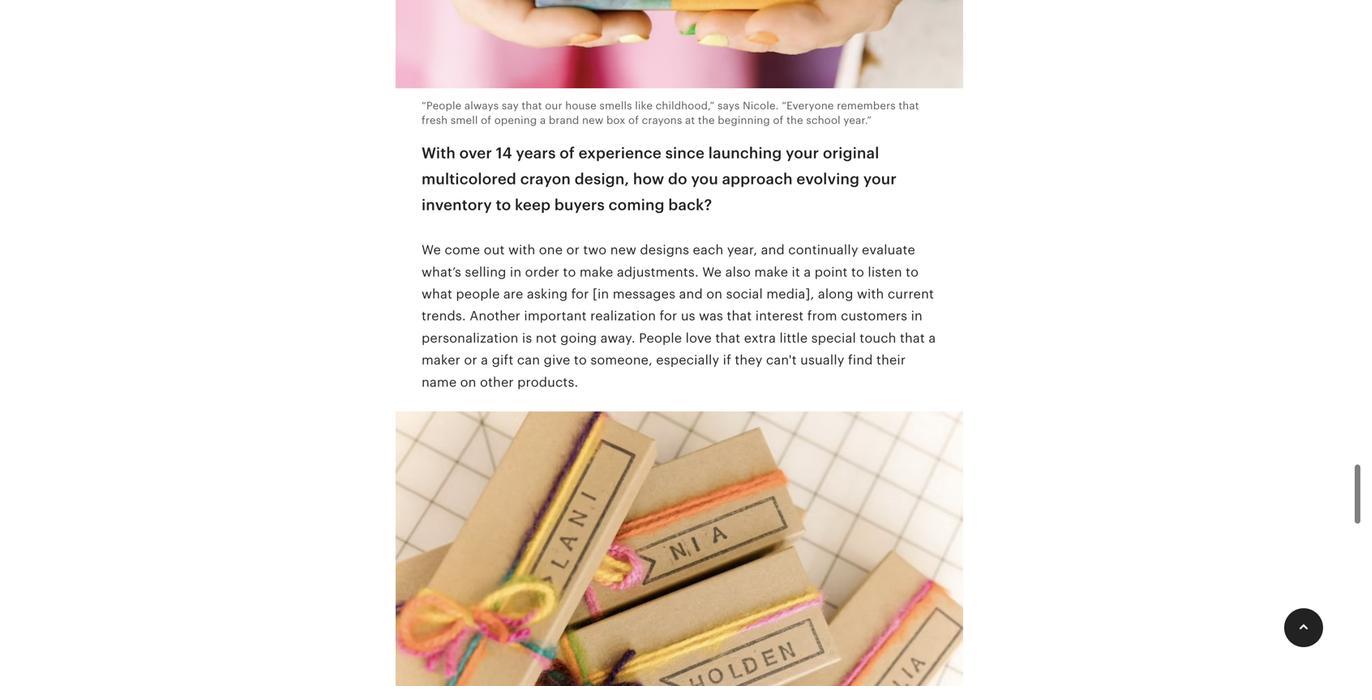 Task type: locate. For each thing, give the bounding box(es) containing it.
for left us
[[660, 309, 677, 324]]

new
[[582, 114, 603, 127], [610, 243, 636, 257]]

say
[[502, 100, 519, 112]]

1 horizontal spatial make
[[754, 265, 788, 280]]

0 horizontal spatial make
[[580, 265, 613, 280]]

that down the social
[[727, 309, 752, 324]]

the right at
[[698, 114, 715, 127]]

to right point
[[851, 265, 864, 280]]

to down going
[[574, 353, 587, 368]]

0 horizontal spatial or
[[464, 353, 477, 368]]

a down our
[[540, 114, 546, 127]]

are
[[503, 287, 523, 302]]

smell
[[451, 114, 478, 127]]

that up the 'their'
[[900, 331, 925, 346]]

0 vertical spatial in
[[510, 265, 522, 280]]

back?
[[668, 196, 712, 213]]

in up are
[[510, 265, 522, 280]]

important
[[524, 309, 587, 324]]

on up was
[[706, 287, 723, 302]]

the down "everyone
[[786, 114, 803, 127]]

0 horizontal spatial and
[[679, 287, 703, 302]]

also
[[725, 265, 751, 280]]

you
[[691, 171, 718, 188]]

1 vertical spatial your
[[863, 171, 897, 188]]

1 vertical spatial in
[[911, 309, 923, 324]]

of right years
[[560, 145, 575, 162]]

of down nicole.
[[773, 114, 784, 127]]

1 vertical spatial and
[[679, 287, 703, 302]]

1 horizontal spatial in
[[911, 309, 923, 324]]

listen
[[868, 265, 902, 280]]

that up if
[[715, 331, 740, 346]]

1 make from the left
[[580, 265, 613, 280]]

media],
[[766, 287, 814, 302]]

selling
[[465, 265, 506, 280]]

realization
[[590, 309, 656, 324]]

gift
[[492, 353, 514, 368]]

new down house
[[582, 114, 603, 127]]

to inside with over 14 years of experience since launching your original multicolored crayon design, how do you approach evolving your inventory to keep buyers coming back?
[[496, 196, 511, 213]]

that right say
[[522, 100, 542, 112]]

your down original
[[863, 171, 897, 188]]

smells
[[599, 100, 632, 112]]

0 horizontal spatial new
[[582, 114, 603, 127]]

1 vertical spatial for
[[660, 309, 677, 324]]

order
[[525, 265, 559, 280]]

approach
[[722, 171, 793, 188]]

0 horizontal spatial with
[[508, 243, 535, 257]]

1 horizontal spatial with
[[857, 287, 884, 302]]

maker
[[422, 353, 461, 368]]

1 horizontal spatial and
[[761, 243, 785, 257]]

to
[[496, 196, 511, 213], [563, 265, 576, 280], [851, 265, 864, 280], [906, 265, 919, 280], [574, 353, 587, 368]]

for left [in
[[571, 287, 589, 302]]

0 horizontal spatial for
[[571, 287, 589, 302]]

0 vertical spatial with
[[508, 243, 535, 257]]

of down always on the left top of page
[[481, 114, 491, 127]]

your up evolving
[[786, 145, 819, 162]]

new right "two"
[[610, 243, 636, 257]]

if
[[723, 353, 731, 368]]

0 vertical spatial and
[[761, 243, 785, 257]]

and up us
[[679, 287, 703, 302]]

0 horizontal spatial the
[[698, 114, 715, 127]]

on left other
[[460, 375, 476, 390]]

with right out
[[508, 243, 535, 257]]

other
[[480, 375, 514, 390]]

on
[[706, 287, 723, 302], [460, 375, 476, 390]]

1 horizontal spatial or
[[566, 243, 580, 257]]

make down "two"
[[580, 265, 613, 280]]

beginning
[[718, 114, 770, 127]]

buyers
[[554, 196, 605, 213]]

in down current
[[911, 309, 923, 324]]

out
[[484, 243, 505, 257]]

do
[[668, 171, 687, 188]]

products.
[[517, 375, 578, 390]]

we come out with one or two new designs each year, and continually evaluate what's selling in order to make adjustments. we also make it a point to listen to what people are asking for [in messages and on social media], along with current trends. another important realization for us was that interest from customers in personalization is not going away. people love that extra little special touch that a maker or a gift can give to someone, especially if they can't usually find their name on other products.
[[422, 243, 936, 390]]

for
[[571, 287, 589, 302], [660, 309, 677, 324]]

1 horizontal spatial on
[[706, 287, 723, 302]]

1 horizontal spatial for
[[660, 309, 677, 324]]

it
[[792, 265, 800, 280]]

0 vertical spatial on
[[706, 287, 723, 302]]

designs
[[640, 243, 689, 257]]

1 vertical spatial we
[[702, 265, 722, 280]]

to left keep
[[496, 196, 511, 213]]

inventory
[[422, 196, 492, 213]]

evolving
[[796, 171, 860, 188]]

can't
[[766, 353, 797, 368]]

we up "what's"
[[422, 243, 441, 257]]

or down personalization
[[464, 353, 477, 368]]

0 vertical spatial new
[[582, 114, 603, 127]]

we down 'each'
[[702, 265, 722, 280]]

make
[[580, 265, 613, 280], [754, 265, 788, 280]]

a inside "people always say that our house smells like childhood," says nicole. "everyone remembers that fresh smell of opening a brand new box of crayons at the beginning of the school year."
[[540, 114, 546, 127]]

new inside we come out with one or two new designs each year, and continually evaluate what's selling in order to make adjustments. we also make it a point to listen to what people are asking for [in messages and on social media], along with current trends. another important realization for us was that interest from customers in personalization is not going away. people love that extra little special touch that a maker or a gift can give to someone, especially if they can't usually find their name on other products.
[[610, 243, 636, 257]]

0 vertical spatial for
[[571, 287, 589, 302]]

1 vertical spatial on
[[460, 375, 476, 390]]

or left "two"
[[566, 243, 580, 257]]

1 horizontal spatial new
[[610, 243, 636, 257]]

we
[[422, 243, 441, 257], [702, 265, 722, 280]]

in
[[510, 265, 522, 280], [911, 309, 923, 324]]

over
[[459, 145, 492, 162]]

1 horizontal spatial we
[[702, 265, 722, 280]]

each
[[693, 243, 724, 257]]

1 horizontal spatial the
[[786, 114, 803, 127]]

since
[[665, 145, 705, 162]]

at
[[685, 114, 695, 127]]

childhood,"
[[656, 100, 715, 112]]

and right year,
[[761, 243, 785, 257]]

that
[[522, 100, 542, 112], [899, 100, 919, 112], [727, 309, 752, 324], [715, 331, 740, 346], [900, 331, 925, 346]]

the
[[698, 114, 715, 127], [786, 114, 803, 127]]

extra
[[744, 331, 776, 346]]

with up customers
[[857, 287, 884, 302]]

nicole.
[[743, 100, 779, 112]]

of right box
[[628, 114, 639, 127]]

0 vertical spatial your
[[786, 145, 819, 162]]

1 vertical spatial new
[[610, 243, 636, 257]]

and
[[761, 243, 785, 257], [679, 287, 703, 302]]

your
[[786, 145, 819, 162], [863, 171, 897, 188]]

what's
[[422, 265, 461, 280]]

make left it
[[754, 265, 788, 280]]

14
[[496, 145, 512, 162]]

with over 14 years of experience since launching your original multicolored crayon design, how do you approach evolving your inventory to keep buyers coming back?
[[422, 145, 897, 213]]

0 vertical spatial we
[[422, 243, 441, 257]]

with
[[508, 243, 535, 257], [857, 287, 884, 302]]

another
[[470, 309, 521, 324]]

they
[[735, 353, 763, 368]]

year."
[[843, 114, 872, 127]]

fresh
[[422, 114, 448, 127]]

personalization
[[422, 331, 518, 346]]

0 horizontal spatial we
[[422, 243, 441, 257]]

away.
[[600, 331, 635, 346]]



Task type: vqa. For each thing, say whether or not it's contained in the screenshot.
A D B Y Etsy Seller $ 18.00
no



Task type: describe. For each thing, give the bounding box(es) containing it.
one
[[539, 243, 563, 257]]

school
[[806, 114, 841, 127]]

1 vertical spatial with
[[857, 287, 884, 302]]

a left gift
[[481, 353, 488, 368]]

find
[[848, 353, 873, 368]]

give
[[544, 353, 570, 368]]

always
[[464, 100, 499, 112]]

not
[[536, 331, 557, 346]]

with
[[422, 145, 456, 162]]

evaluate
[[862, 243, 915, 257]]

going
[[560, 331, 597, 346]]

experience
[[579, 145, 661, 162]]

a right it
[[804, 265, 811, 280]]

is
[[522, 331, 532, 346]]

point
[[815, 265, 848, 280]]

especially
[[656, 353, 719, 368]]

love
[[686, 331, 712, 346]]

someone,
[[590, 353, 653, 368]]

of inside with over 14 years of experience since launching your original multicolored crayon design, how do you approach evolving your inventory to keep buyers coming back?
[[560, 145, 575, 162]]

usually
[[800, 353, 844, 368]]

design,
[[575, 171, 629, 188]]

2 the from the left
[[786, 114, 803, 127]]

box
[[606, 114, 625, 127]]

little
[[779, 331, 808, 346]]

touch
[[860, 331, 896, 346]]

opening
[[494, 114, 537, 127]]

messages
[[613, 287, 675, 302]]

to up current
[[906, 265, 919, 280]]

that right remembers
[[899, 100, 919, 112]]

their
[[876, 353, 906, 368]]

our
[[545, 100, 562, 112]]

[in
[[593, 287, 609, 302]]

two
[[583, 243, 607, 257]]

what
[[422, 287, 452, 302]]

coming
[[609, 196, 665, 213]]

says
[[718, 100, 740, 112]]

year,
[[727, 243, 757, 257]]

multicolored
[[422, 171, 516, 188]]

to right order
[[563, 265, 576, 280]]

"everyone
[[782, 100, 834, 112]]

1 horizontal spatial your
[[863, 171, 897, 188]]

from
[[807, 309, 837, 324]]

asking
[[527, 287, 568, 302]]

trends.
[[422, 309, 466, 324]]

adjustments.
[[617, 265, 699, 280]]

name
[[422, 375, 457, 390]]

"people
[[422, 100, 462, 112]]

was
[[699, 309, 723, 324]]

interest
[[755, 309, 804, 324]]

people
[[639, 331, 682, 346]]

2 make from the left
[[754, 265, 788, 280]]

customers
[[841, 309, 907, 324]]

new inside "people always say that our house smells like childhood," says nicole. "everyone remembers that fresh smell of opening a brand new box of crayons at the beginning of the school year."
[[582, 114, 603, 127]]

come
[[445, 243, 480, 257]]

brand
[[549, 114, 579, 127]]

social
[[726, 287, 763, 302]]

1 vertical spatial or
[[464, 353, 477, 368]]

"people always say that our house smells like childhood," says nicole. "everyone remembers that fresh smell of opening a brand new box of crayons at the beginning of the school year."
[[422, 100, 919, 127]]

us
[[681, 309, 695, 324]]

0 horizontal spatial your
[[786, 145, 819, 162]]

1 the from the left
[[698, 114, 715, 127]]

0 horizontal spatial in
[[510, 265, 522, 280]]

years
[[516, 145, 556, 162]]

along
[[818, 287, 853, 302]]

special
[[811, 331, 856, 346]]

original
[[823, 145, 879, 162]]

can
[[517, 353, 540, 368]]

crayons
[[642, 114, 682, 127]]

a down current
[[929, 331, 936, 346]]

like
[[635, 100, 653, 112]]

continually
[[788, 243, 858, 257]]

people
[[456, 287, 500, 302]]

crayon
[[520, 171, 571, 188]]

0 horizontal spatial on
[[460, 375, 476, 390]]

house
[[565, 100, 597, 112]]

how
[[633, 171, 664, 188]]

0 vertical spatial or
[[566, 243, 580, 257]]

remembers
[[837, 100, 896, 112]]

launching
[[708, 145, 782, 162]]



